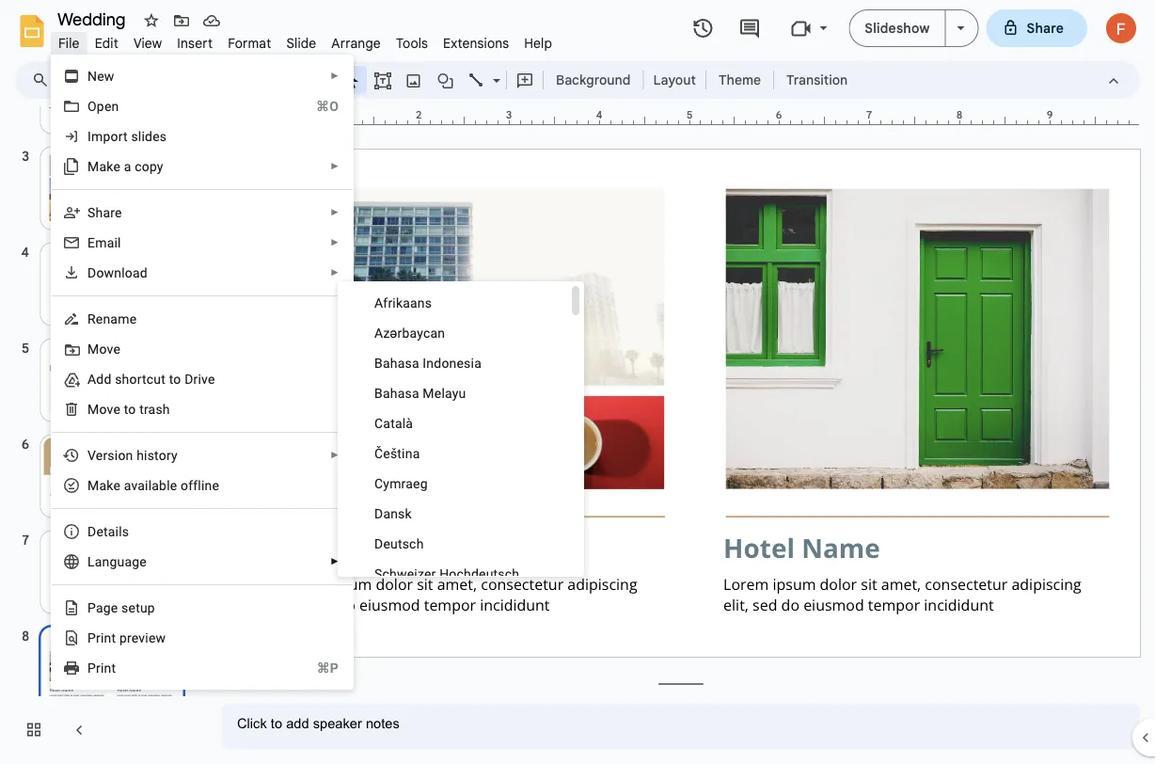 Task type: locate. For each thing, give the bounding box(es) containing it.
arrange menu item
[[324, 32, 389, 54]]

edit
[[95, 35, 118, 51]]

hare
[[96, 205, 122, 220]]

s hare
[[88, 205, 122, 220]]

deutsch
[[375, 536, 424, 551]]

import slides z element
[[88, 128, 172, 144]]

0 vertical spatial e
[[113, 478, 120, 493]]

make available offline k element
[[88, 478, 225, 493]]

menu bar banner
[[0, 0, 1156, 764]]

v
[[139, 630, 145, 646]]

presentation options image
[[958, 26, 965, 30]]

background
[[556, 72, 631, 88]]

e
[[113, 478, 120, 493], [111, 600, 118, 615]]

navigation
[[0, 45, 207, 764]]

print preview v element
[[88, 630, 172, 646]]

pen
[[97, 98, 119, 114]]

opy
[[142, 159, 163, 174]]

5 ► from the top
[[330, 267, 340, 278]]

bahasa up català
[[375, 385, 419, 401]]

help
[[524, 35, 553, 51]]

3 ► from the top
[[330, 207, 340, 218]]

shape image
[[435, 67, 457, 93]]

menu containing afrikaans
[[338, 281, 584, 589]]

e for g
[[111, 600, 118, 615]]

1 vertical spatial e
[[111, 600, 118, 615]]

tools
[[396, 35, 428, 51]]

slide
[[286, 35, 317, 51]]

ove
[[99, 341, 120, 357]]

m
[[88, 341, 99, 357]]

bahasa down azərbaycan
[[375, 355, 419, 371]]

o
[[88, 98, 97, 114]]

pa g e setup
[[88, 600, 155, 615]]

d ownload
[[88, 265, 148, 280]]

⌘o element
[[294, 97, 339, 116]]

import
[[88, 128, 128, 144]]

slide menu item
[[279, 32, 324, 54]]

► for opy
[[330, 161, 340, 172]]

add shortcut to drive
[[88, 371, 215, 387]]

slideshow button
[[849, 9, 946, 47]]

add shortcut to drive , element
[[88, 371, 221, 387]]

insert
[[177, 35, 213, 51]]

extensions
[[443, 35, 509, 51]]

6 ► from the top
[[330, 450, 340, 461]]

bahasa indonesia
[[375, 355, 482, 371]]

Star checkbox
[[138, 8, 165, 34]]

ename
[[96, 311, 137, 327]]

d
[[88, 265, 96, 280]]

make
[[88, 159, 120, 174]]

format
[[228, 35, 271, 51]]

print p element
[[88, 660, 122, 676]]

⌘o
[[316, 98, 339, 114]]

azərbaycan
[[375, 325, 445, 341]]

bahasa
[[375, 355, 419, 371], [375, 385, 419, 401]]

open o element
[[88, 98, 125, 114]]

o
[[128, 401, 136, 417]]

hochdeutsch
[[440, 566, 520, 582]]

e right ma
[[113, 478, 120, 493]]

menu bar
[[51, 24, 560, 56]]

trash
[[139, 401, 170, 417]]

drive
[[185, 371, 215, 387]]

insert menu item
[[170, 32, 220, 54]]

l
[[88, 554, 95, 569]]

bahasa for bahasa melayu
[[375, 385, 419, 401]]

0 vertical spatial bahasa
[[375, 355, 419, 371]]

m ove
[[88, 341, 120, 357]]

application
[[0, 0, 1156, 764]]

►
[[330, 71, 340, 81], [330, 161, 340, 172], [330, 207, 340, 218], [330, 237, 340, 248], [330, 267, 340, 278], [330, 450, 340, 461], [330, 556, 340, 567]]

e right the "pa"
[[111, 600, 118, 615]]

move
[[88, 401, 120, 417]]

c
[[135, 159, 142, 174]]

email e element
[[88, 235, 127, 250]]

7 ► from the top
[[330, 556, 340, 567]]

ma
[[88, 478, 107, 493]]

4 ► from the top
[[330, 237, 340, 248]]

extensions menu item
[[436, 32, 517, 54]]

details b element
[[88, 524, 135, 539]]

e
[[88, 235, 95, 250]]

g
[[103, 600, 111, 615]]

1 vertical spatial bahasa
[[375, 385, 419, 401]]

afrikaans
[[375, 295, 432, 311]]

indonesia
[[423, 355, 482, 371]]

► for e mail
[[330, 237, 340, 248]]

setup
[[121, 600, 155, 615]]

move m element
[[88, 341, 126, 357]]

print pre v iew
[[88, 630, 166, 646]]

slideshow
[[865, 20, 930, 36]]

p rint
[[88, 660, 116, 676]]

layout button
[[648, 66, 702, 94]]

1 bahasa from the top
[[375, 355, 419, 371]]

2 bahasa from the top
[[375, 385, 419, 401]]

menu bar containing file
[[51, 24, 560, 56]]

make a copy c element
[[88, 159, 169, 174]]

2 ► from the top
[[330, 161, 340, 172]]

download d element
[[88, 265, 153, 280]]

main toolbar
[[56, 66, 857, 94]]

bahasa for bahasa indonesia
[[375, 355, 419, 371]]

view
[[134, 35, 162, 51]]

transition
[[787, 72, 848, 88]]

pre
[[119, 630, 139, 646]]

menu
[[5, 0, 354, 711], [338, 281, 584, 589]]

1 ► from the top
[[330, 71, 340, 81]]

r ename
[[88, 311, 137, 327]]

file menu item
[[51, 32, 87, 54]]

⌘p element
[[294, 659, 339, 678]]

share
[[1027, 20, 1064, 36]]



Task type: describe. For each thing, give the bounding box(es) containing it.
add
[[88, 371, 112, 387]]

ownload
[[96, 265, 148, 280]]

l anguage
[[88, 554, 147, 569]]

ma k e available offline
[[88, 478, 219, 493]]

tools menu item
[[389, 32, 436, 54]]

català
[[375, 415, 413, 431]]

move to trash t element
[[88, 401, 176, 417]]

file
[[58, 35, 80, 51]]

h
[[137, 447, 144, 463]]

insert image image
[[403, 67, 425, 93]]

view menu item
[[126, 32, 170, 54]]

menu containing n
[[5, 0, 354, 711]]

help menu item
[[517, 32, 560, 54]]

rint
[[96, 660, 116, 676]]

anguage
[[95, 554, 147, 569]]

schweizer
[[375, 566, 436, 582]]

iew
[[145, 630, 166, 646]]

arrange
[[332, 35, 381, 51]]

n ew
[[88, 68, 114, 84]]

share s element
[[88, 205, 128, 220]]

p
[[88, 660, 96, 676]]

Rename text field
[[51, 8, 136, 30]]

► for l anguage
[[330, 556, 340, 567]]

► for s hare
[[330, 207, 340, 218]]

version h istory
[[88, 447, 178, 463]]

► for n ew
[[330, 71, 340, 81]]

k
[[107, 478, 113, 493]]

s
[[88, 205, 96, 220]]

dansk
[[375, 506, 412, 521]]

transition button
[[778, 66, 857, 94]]

rename r element
[[88, 311, 142, 327]]

language l element
[[88, 554, 152, 569]]

► for d ownload
[[330, 267, 340, 278]]

details
[[88, 524, 129, 539]]

Menus field
[[24, 67, 65, 93]]

available
[[124, 478, 177, 493]]

mail
[[95, 235, 121, 250]]

new n element
[[88, 68, 120, 84]]

n
[[88, 68, 97, 84]]

format menu item
[[220, 32, 279, 54]]

⌘p
[[317, 660, 339, 676]]

version history h element
[[88, 447, 183, 463]]

edit menu item
[[87, 32, 126, 54]]

e mail
[[88, 235, 121, 250]]

pa
[[88, 600, 103, 615]]

cymraeg
[[375, 476, 428, 491]]

page setup g element
[[88, 600, 161, 615]]

print
[[88, 630, 116, 646]]

ew
[[97, 68, 114, 84]]

move t o trash
[[88, 401, 170, 417]]

e for k
[[113, 478, 120, 493]]

application containing slideshow
[[0, 0, 1156, 764]]

slides
[[131, 128, 167, 144]]

► for istory
[[330, 450, 340, 461]]

make a c opy
[[88, 159, 163, 174]]

share button
[[987, 9, 1088, 47]]

layout
[[654, 72, 696, 88]]

background button
[[548, 66, 639, 94]]

melayu
[[423, 385, 466, 401]]

theme button
[[710, 66, 770, 94]]

import slides
[[88, 128, 167, 144]]

a
[[124, 159, 131, 174]]

r
[[88, 311, 96, 327]]

menu bar inside "menu bar" banner
[[51, 24, 560, 56]]

čeština
[[375, 446, 420, 461]]

t
[[124, 401, 128, 417]]

theme
[[719, 72, 761, 88]]

to
[[169, 371, 181, 387]]

istory
[[144, 447, 178, 463]]

schweizer hochdeutsch
[[375, 566, 520, 582]]

o pen
[[88, 98, 119, 114]]

shortcut
[[115, 371, 166, 387]]

bahasa melayu
[[375, 385, 466, 401]]

offline
[[181, 478, 219, 493]]

version
[[88, 447, 133, 463]]



Task type: vqa. For each thing, say whether or not it's contained in the screenshot.


